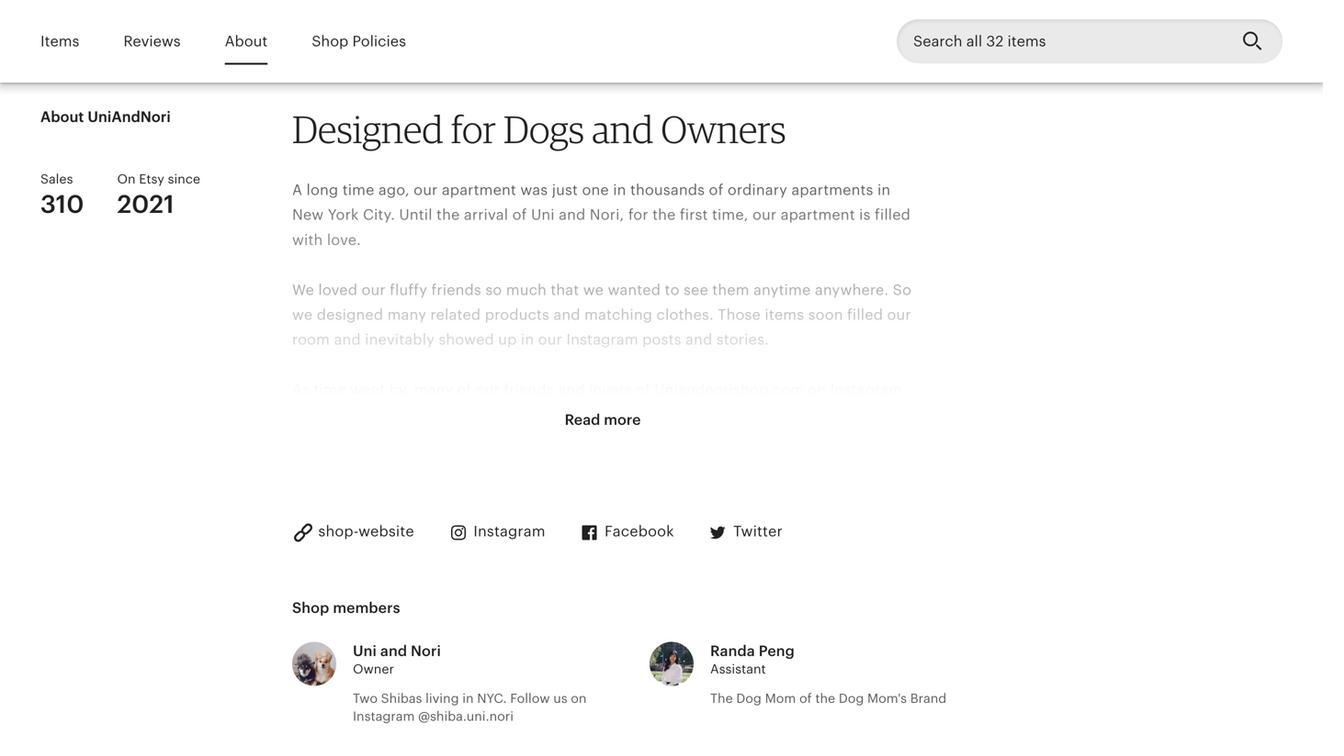 Task type: vqa. For each thing, say whether or not it's contained in the screenshot.
Those
yes



Task type: describe. For each thing, give the bounding box(es) containing it.
use
[[793, 482, 818, 498]]

online
[[437, 457, 482, 473]]

uni inside uni and nori owner
[[353, 644, 377, 660]]

just
[[552, 182, 578, 198]]

soon
[[808, 307, 843, 323]]

love
[[754, 432, 784, 448]]

uni and nori owner
[[353, 644, 441, 677]]

love,
[[495, 532, 529, 548]]

of up "an"
[[423, 432, 437, 448]]

showed
[[439, 332, 494, 348]]

stories.
[[716, 332, 769, 348]]

in inside we loved our fluffy friends so much that we wanted to see them anytime anywhere. so we designed many related products and matching clothes. those items soon filled our room and inevitably showed up in our instagram posts and stories.
[[521, 332, 534, 348]]

room
[[292, 332, 330, 348]]

everyday.
[[836, 482, 904, 498]]

our down ordinary
[[752, 207, 777, 223]]

uniandnori
[[88, 109, 171, 125]]

dogs
[[503, 106, 584, 152]]

decided
[[292, 457, 351, 473]]

as
[[292, 382, 310, 398]]

the right mom
[[815, 692, 835, 706]]

and up one on the top left of page
[[592, 106, 653, 152]]

on inside two shibas living in nyc. follow us on instagram @shiba.uni.nori
[[571, 692, 587, 706]]

1 vertical spatial apartment
[[781, 207, 855, 223]]

our up until
[[414, 182, 438, 198]]

two shibas living in nyc. follow us on instagram @shiba.uni.nori
[[353, 692, 587, 724]]

shop policies
[[312, 33, 406, 49]]

our left website!
[[771, 532, 795, 548]]

1 vertical spatial much
[[390, 532, 431, 548]]

read more
[[565, 412, 641, 429]]

that
[[551, 282, 579, 298]]

many inside the as time went by, many of our friends and lovers of uniandnorishop.com on instagram asked us whether we could sell these products. what a wonderful idea! in order to satisfy the wishes of uniandnorishop.com fans and spread more love to the world, we decided to make an online store in our spare time to sell these products. each product in our shop is designed and created for our family's daily use. and we use it everyday.
[[414, 382, 453, 398]]

is inside the a long time ago, our apartment was just one in thousands of ordinary apartments in new york city. until the arrival of uni and nori, for the first time, our apartment is filled with love.
[[859, 207, 871, 223]]

time inside the a long time ago, our apartment was just one in thousands of ordinary apartments in new york city. until the arrival of uni and nori, for the first time, our apartment is filled with love.
[[342, 182, 374, 198]]

whether
[[358, 407, 417, 423]]

the right satisfy
[[343, 432, 366, 448]]

randa peng assistant
[[710, 644, 795, 677]]

lovers
[[589, 382, 632, 398]]

asked
[[292, 407, 334, 423]]

created
[[494, 482, 549, 498]]

browsing
[[701, 532, 767, 548]]

peng
[[759, 644, 795, 660]]

to inside we loved our fluffy friends so much that we wanted to see them anytime anywhere. so we designed many related products and matching clothes. those items soon filled our room and inevitably showed up in our instagram posts and stories.
[[665, 282, 680, 298]]

about uniandnori
[[40, 109, 171, 125]]

uni inside the a long time ago, our apartment was just one in thousands of ordinary apartments in new york city. until the arrival of uni and nori, for the first time, our apartment is filled with love.
[[531, 207, 555, 223]]

the down in
[[807, 432, 830, 448]]

and inside uni and nori owner
[[380, 644, 407, 660]]

the down thousands
[[652, 207, 676, 223]]

until
[[399, 207, 432, 223]]

world,
[[834, 432, 879, 448]]

of right mom
[[799, 692, 812, 706]]

Search all 32 items text field
[[897, 19, 1227, 63]]

instagram inside two shibas living in nyc. follow us on instagram @shiba.uni.nori
[[353, 710, 415, 724]]

love.
[[327, 232, 361, 248]]

time up the family's
[[615, 457, 647, 473]]

2 dog from the left
[[839, 692, 864, 706]]

in down decided
[[292, 482, 305, 498]]

read
[[565, 412, 600, 429]]

we up product
[[883, 432, 904, 448]]

spread
[[660, 432, 709, 448]]

the right until
[[436, 207, 460, 223]]

many inside we loved our fluffy friends so much that we wanted to see them anytime anywhere. so we designed many related products and matching clothes. those items soon filled our room and inevitably showed up in our instagram posts and stories.
[[387, 307, 426, 323]]

for right website
[[435, 532, 455, 548]]

much inside we loved our fluffy friends so much that we wanted to see them anytime anywhere. so we designed many related products and matching clothes. those items soon filled our room and inevitably showed up in our instagram posts and stories.
[[506, 282, 547, 298]]

shop
[[338, 482, 373, 498]]

spare
[[572, 457, 611, 473]]

we down the we
[[292, 307, 313, 323]]

long
[[306, 182, 338, 198]]

so inside we loved our fluffy friends so much that we wanted to see them anytime anywhere. so we designed many related products and matching clothes. those items soon filled our room and inevitably showed up in our instagram posts and stories.
[[485, 282, 502, 298]]

about link
[[225, 20, 268, 63]]

a
[[676, 407, 684, 423]]

follow
[[510, 692, 550, 706]]

time right as on the left of page
[[314, 382, 346, 398]]

to up shop
[[355, 457, 370, 473]]

website
[[358, 524, 414, 540]]

on inside the as time went by, many of our friends and lovers of uniandnorishop.com on instagram asked us whether we could sell these products. what a wonderful idea! in order to satisfy the wishes of uniandnorishop.com fans and spread more love to the world, we decided to make an online store in our spare time to sell these products. each product in our shop is designed and created for our family's daily use. and we use it everyday.
[[808, 382, 826, 398]]

time down daily
[[665, 532, 697, 548]]

0 vertical spatial products.
[[562, 407, 631, 423]]

0 vertical spatial uniandnorishop.com
[[654, 382, 804, 398]]

them
[[712, 282, 749, 298]]

use.
[[702, 482, 731, 498]]

idea!
[[765, 407, 801, 423]]

on
[[117, 172, 136, 186]]

1 vertical spatial products.
[[742, 457, 811, 473]]

designed
[[292, 106, 443, 152]]

shop for shop members
[[292, 601, 329, 617]]

wonderful
[[688, 407, 761, 423]]

in inside two shibas living in nyc. follow us on instagram @shiba.uni.nori
[[462, 692, 474, 706]]

and
[[735, 482, 764, 498]]

to up world,
[[865, 407, 880, 423]]

as time went by, many of our friends and lovers of uniandnorishop.com on instagram asked us whether we could sell these products. what a wonderful idea! in order to satisfy the wishes of uniandnorishop.com fans and spread more love to the world, we decided to make an online store in our spare time to sell these products. each product in our shop is designed and created for our family's daily use. and we use it everyday.
[[292, 382, 911, 498]]

those
[[718, 307, 761, 323]]

it
[[822, 482, 831, 498]]

in
[[805, 407, 818, 423]]

and down that
[[553, 307, 580, 323]]

of up what
[[636, 382, 650, 398]]

twitter link
[[707, 522, 783, 544]]

instagram inside "link"
[[473, 524, 545, 540]]

so
[[893, 282, 912, 298]]

fluffy
[[390, 282, 427, 298]]

to up daily
[[651, 457, 666, 473]]

brand
[[910, 692, 947, 706]]

items
[[765, 307, 804, 323]]

a
[[292, 182, 302, 198]]

310
[[40, 190, 84, 219]]

loved
[[318, 282, 358, 298]]

satisfy
[[292, 432, 338, 448]]

0 horizontal spatial so
[[369, 532, 386, 548]]

new
[[292, 207, 324, 223]]

living
[[426, 692, 459, 706]]

support,
[[533, 532, 594, 548]]

facebook link
[[578, 522, 674, 544]]

our up could
[[476, 382, 500, 398]]

for left dogs
[[451, 106, 496, 152]]

we
[[292, 282, 314, 298]]

website!
[[799, 532, 859, 548]]

policies
[[352, 33, 406, 49]]

a long time ago, our apartment was just one in thousands of ordinary apartments in new york city. until the arrival of uni and nori, for the first time, our apartment is filled with love.
[[292, 182, 911, 248]]

thousands
[[630, 182, 705, 198]]

1 vertical spatial these
[[698, 457, 738, 473]]

the
[[710, 692, 733, 706]]

went
[[350, 382, 385, 398]]



Task type: locate. For each thing, give the bounding box(es) containing it.
us inside two shibas living in nyc. follow us on instagram @shiba.uni.nori
[[553, 692, 567, 706]]

reviews
[[123, 33, 181, 49]]

apartments
[[791, 182, 873, 198]]

1 vertical spatial friends
[[504, 382, 554, 398]]

our left fluffy
[[362, 282, 386, 298]]

0 vertical spatial us
[[338, 407, 354, 423]]

about
[[225, 33, 268, 49], [40, 109, 84, 125]]

more inside the as time went by, many of our friends and lovers of uniandnorishop.com on instagram asked us whether we could sell these products. what a wonderful idea! in order to satisfy the wishes of uniandnorishop.com fans and spread more love to the world, we decided to make an online store in our spare time to sell these products. each product in our shop is designed and created for our family's daily use. and we use it everyday.
[[713, 432, 750, 448]]

0 horizontal spatial much
[[390, 532, 431, 548]]

0 vertical spatial more
[[604, 412, 641, 429]]

so right you
[[369, 532, 386, 548]]

uni up 'owner'
[[353, 644, 377, 660]]

for down spare
[[553, 482, 573, 498]]

shop left the policies
[[312, 33, 348, 49]]

1 horizontal spatial these
[[698, 457, 738, 473]]

shop-
[[318, 524, 358, 540]]

1 vertical spatial us
[[553, 692, 567, 706]]

about for about
[[225, 33, 268, 49]]

apartment
[[442, 182, 516, 198], [781, 207, 855, 223]]

in right apartments
[[877, 182, 891, 198]]

so up products
[[485, 282, 502, 298]]

0 horizontal spatial dog
[[736, 692, 762, 706]]

in up created
[[526, 457, 539, 473]]

many down fluffy
[[387, 307, 426, 323]]

our down spare
[[577, 482, 601, 498]]

0 vertical spatial so
[[485, 282, 502, 298]]

1 horizontal spatial sell
[[670, 457, 694, 473]]

1 horizontal spatial much
[[506, 282, 547, 298]]

more inside dropdown button
[[604, 412, 641, 429]]

1 horizontal spatial your
[[629, 532, 661, 548]]

to left see
[[665, 282, 680, 298]]

shop left members
[[292, 601, 329, 617]]

filled inside the a long time ago, our apartment was just one in thousands of ordinary apartments in new york city. until the arrival of uni and nori, for the first time, our apartment is filled with love.
[[875, 207, 911, 223]]

0 vertical spatial uni
[[531, 207, 555, 223]]

shop inside "link"
[[312, 33, 348, 49]]

your down the family's
[[629, 532, 661, 548]]

for inside the a long time ago, our apartment was just one in thousands of ordinary apartments in new york city. until the arrival of uni and nori, for the first time, our apartment is filled with love.
[[628, 207, 648, 223]]

one
[[582, 182, 609, 198]]

and up read
[[558, 382, 585, 398]]

is inside the as time went by, many of our friends and lovers of uniandnorishop.com on instagram asked us whether we could sell these products. what a wonderful idea! in order to satisfy the wishes of uniandnorishop.com fans and spread more love to the world, we decided to make an online store in our spare time to sell these products. each product in our shop is designed and created for our family's daily use. and we use it everyday.
[[377, 482, 388, 498]]

posts
[[642, 332, 681, 348]]

inevitably
[[365, 332, 435, 348]]

0 vertical spatial these
[[519, 407, 558, 423]]

us down went
[[338, 407, 354, 423]]

sell
[[490, 407, 515, 423], [670, 457, 694, 473]]

wanted
[[608, 282, 661, 298]]

0 vertical spatial sell
[[490, 407, 515, 423]]

of up time, on the top right
[[709, 182, 723, 198]]

what
[[635, 407, 672, 423]]

in up '@shiba.uni.nori'
[[462, 692, 474, 706]]

city.
[[363, 207, 395, 223]]

on right follow
[[571, 692, 587, 706]]

1 vertical spatial designed
[[392, 482, 459, 498]]

1 horizontal spatial so
[[485, 282, 502, 298]]

about for about uniandnori
[[40, 109, 84, 125]]

to right love
[[788, 432, 803, 448]]

friends up related
[[431, 282, 481, 298]]

0 vertical spatial many
[[387, 307, 426, 323]]

0 horizontal spatial is
[[377, 482, 388, 498]]

daily
[[664, 482, 698, 498]]

1 vertical spatial more
[[713, 432, 750, 448]]

us inside the as time went by, many of our friends and lovers of uniandnorishop.com on instagram asked us whether we could sell these products. what a wonderful idea! in order to satisfy the wishes of uniandnorishop.com fans and spread more love to the world, we decided to make an online store in our spare time to sell these products. each product in our shop is designed and created for our family's daily use. and we use it everyday.
[[338, 407, 354, 423]]

of up could
[[457, 382, 472, 398]]

we left could
[[421, 407, 442, 423]]

products. up fans
[[562, 407, 631, 423]]

sell up daily
[[670, 457, 694, 473]]

friends inside the as time went by, many of our friends and lovers of uniandnorishop.com on instagram asked us whether we could sell these products. what a wonderful idea! in order to satisfy the wishes of uniandnorishop.com fans and spread more love to the world, we decided to make an online store in our spare time to sell these products. each product in our shop is designed and created for our family's daily use. and we use it everyday.
[[504, 382, 554, 398]]

more
[[604, 412, 641, 429], [713, 432, 750, 448]]

shibas
[[381, 692, 422, 706]]

we right that
[[583, 282, 604, 298]]

1 horizontal spatial on
[[808, 382, 826, 398]]

apartment up arrival
[[442, 182, 516, 198]]

1 vertical spatial many
[[414, 382, 453, 398]]

0 horizontal spatial sell
[[490, 407, 515, 423]]

is
[[859, 207, 871, 223], [377, 482, 388, 498]]

instagram down matching
[[566, 332, 638, 348]]

we
[[583, 282, 604, 298], [292, 307, 313, 323], [421, 407, 442, 423], [883, 432, 904, 448], [768, 482, 789, 498]]

reviews link
[[123, 20, 181, 63]]

in
[[613, 182, 626, 198], [877, 182, 891, 198], [521, 332, 534, 348], [526, 457, 539, 473], [292, 482, 305, 498], [462, 692, 474, 706]]

nori,
[[590, 207, 624, 223]]

and down online
[[463, 482, 490, 498]]

0 horizontal spatial these
[[519, 407, 558, 423]]

uni down was
[[531, 207, 555, 223]]

to
[[665, 282, 680, 298], [865, 407, 880, 423], [788, 432, 803, 448], [355, 457, 370, 473], [651, 457, 666, 473]]

uniandnorishop.com up wonderful
[[654, 382, 804, 398]]

products. down love
[[742, 457, 811, 473]]

1 horizontal spatial products.
[[742, 457, 811, 473]]

with
[[292, 232, 323, 248]]

0 horizontal spatial about
[[40, 109, 84, 125]]

0 horizontal spatial products.
[[562, 407, 631, 423]]

friends inside we loved our fluffy friends so much that we wanted to see them anytime anywhere. so we designed many related products and matching clothes. those items soon filled our room and inevitably showed up in our instagram posts and stories.
[[431, 282, 481, 298]]

0 horizontal spatial apartment
[[442, 182, 516, 198]]

0 horizontal spatial more
[[604, 412, 641, 429]]

was
[[520, 182, 548, 198]]

2021
[[117, 190, 174, 219]]

friends down up
[[504, 382, 554, 398]]

time up the york
[[342, 182, 374, 198]]

products
[[485, 307, 549, 323]]

shop policies link
[[312, 20, 406, 63]]

in right one on the top left of page
[[613, 182, 626, 198]]

for inside the as time went by, many of our friends and lovers of uniandnorishop.com on instagram asked us whether we could sell these products. what a wonderful idea! in order to satisfy the wishes of uniandnorishop.com fans and spread more love to the world, we decided to make an online store in our spare time to sell these products. each product in our shop is designed and created for our family's daily use. and we use it everyday.
[[553, 482, 573, 498]]

1 dog from the left
[[736, 692, 762, 706]]

instagram link
[[447, 522, 545, 544]]

and down 'just'
[[559, 207, 586, 223]]

your left love,
[[459, 532, 491, 548]]

first
[[680, 207, 708, 223]]

is down apartments
[[859, 207, 871, 223]]

clothes.
[[657, 307, 714, 323]]

so
[[485, 282, 502, 298], [369, 532, 386, 548]]

filled down anywhere.
[[847, 307, 883, 323]]

0 vertical spatial apartment
[[442, 182, 516, 198]]

designed inside the as time went by, many of our friends and lovers of uniandnorishop.com on instagram asked us whether we could sell these products. what a wonderful idea! in order to satisfy the wishes of uniandnorishop.com fans and spread more love to the world, we decided to make an online store in our spare time to sell these products. each product in our shop is designed and created for our family's daily use. and we use it everyday.
[[392, 482, 459, 498]]

1 vertical spatial sell
[[670, 457, 694, 473]]

1 horizontal spatial more
[[713, 432, 750, 448]]

0 horizontal spatial on
[[571, 692, 587, 706]]

shop members
[[292, 601, 400, 617]]

1 horizontal spatial apartment
[[781, 207, 855, 223]]

these
[[519, 407, 558, 423], [698, 457, 738, 473]]

0 vertical spatial filled
[[875, 207, 911, 223]]

0 horizontal spatial designed
[[317, 307, 383, 323]]

we left use
[[768, 482, 789, 498]]

randa
[[710, 644, 755, 660]]

ago,
[[378, 182, 410, 198]]

mom
[[765, 692, 796, 706]]

items
[[40, 33, 79, 49]]

0 vertical spatial friends
[[431, 282, 481, 298]]

1 horizontal spatial dog
[[839, 692, 864, 706]]

nori
[[411, 644, 441, 660]]

0 vertical spatial on
[[808, 382, 826, 398]]

1 vertical spatial so
[[369, 532, 386, 548]]

and
[[592, 106, 653, 152], [559, 207, 586, 223], [553, 307, 580, 323], [334, 332, 361, 348], [685, 332, 712, 348], [558, 382, 585, 398], [629, 432, 656, 448], [463, 482, 490, 498], [598, 532, 625, 548], [380, 644, 407, 660]]

1 horizontal spatial about
[[225, 33, 268, 49]]

could
[[446, 407, 486, 423]]

1 horizontal spatial us
[[553, 692, 567, 706]]

1 horizontal spatial uniandnorishop.com
[[654, 382, 804, 398]]

filled inside we loved our fluffy friends so much that we wanted to see them anytime anywhere. so we designed many related products and matching clothes. those items soon filled our room and inevitably showed up in our instagram posts and stories.
[[847, 307, 883, 323]]

instagram down shibas on the left bottom of page
[[353, 710, 415, 724]]

make
[[374, 457, 412, 473]]

apartment down apartments
[[781, 207, 855, 223]]

friends
[[431, 282, 481, 298], [504, 382, 554, 398]]

and inside the a long time ago, our apartment was just one in thousands of ordinary apartments in new york city. until the arrival of uni and nori, for the first time, our apartment is filled with love.
[[559, 207, 586, 223]]

much up products
[[506, 282, 547, 298]]

instagram down created
[[473, 524, 545, 540]]

0 vertical spatial much
[[506, 282, 547, 298]]

0 horizontal spatial friends
[[431, 282, 481, 298]]

instagram inside we loved our fluffy friends so much that we wanted to see them anytime anywhere. so we designed many related products and matching clothes. those items soon filled our room and inevitably showed up in our instagram posts and stories.
[[566, 332, 638, 348]]

and right support,
[[598, 532, 625, 548]]

is down make
[[377, 482, 388, 498]]

instagram up order
[[830, 382, 902, 398]]

shop for shop policies
[[312, 33, 348, 49]]

members
[[333, 601, 400, 617]]

0 vertical spatial is
[[859, 207, 871, 223]]

twitter
[[733, 524, 783, 540]]

uniandnorishop.com
[[654, 382, 804, 398], [441, 432, 591, 448]]

dog
[[736, 692, 762, 706], [839, 692, 864, 706]]

2 your from the left
[[629, 532, 661, 548]]

1 your from the left
[[459, 532, 491, 548]]

of down was
[[512, 207, 527, 223]]

ordinary
[[728, 182, 787, 198]]

and down clothes.
[[685, 332, 712, 348]]

1 vertical spatial uni
[[353, 644, 377, 660]]

and down what
[[629, 432, 656, 448]]

dog right the
[[736, 692, 762, 706]]

and up 'owner'
[[380, 644, 407, 660]]

uni
[[531, 207, 555, 223], [353, 644, 377, 660]]

filled up so
[[875, 207, 911, 223]]

our left spare
[[543, 457, 568, 473]]

1 horizontal spatial designed
[[392, 482, 459, 498]]

designed inside we loved our fluffy friends so much that we wanted to see them anytime anywhere. so we designed many related products and matching clothes. those items soon filled our room and inevitably showed up in our instagram posts and stories.
[[317, 307, 383, 323]]

designed down loved
[[317, 307, 383, 323]]

1 vertical spatial filled
[[847, 307, 883, 323]]

anytime
[[753, 282, 811, 298]]

0 horizontal spatial uni
[[353, 644, 377, 660]]

instagram
[[566, 332, 638, 348], [830, 382, 902, 398], [473, 524, 545, 540], [353, 710, 415, 724]]

0 horizontal spatial uniandnorishop.com
[[441, 432, 591, 448]]

two
[[353, 692, 378, 706]]

0 horizontal spatial your
[[459, 532, 491, 548]]

up
[[498, 332, 517, 348]]

facebook
[[605, 524, 674, 540]]

instagram inside the as time went by, many of our friends and lovers of uniandnorishop.com on instagram asked us whether we could sell these products. what a wonderful idea! in order to satisfy the wishes of uniandnorishop.com fans and spread more love to the world, we decided to make an online store in our spare time to sell these products. each product in our shop is designed and created for our family's daily use. and we use it everyday.
[[830, 382, 902, 398]]

our down so
[[887, 307, 911, 323]]

owners
[[661, 106, 786, 152]]

designed
[[317, 307, 383, 323], [392, 482, 459, 498]]

many right by,
[[414, 382, 453, 398]]

related
[[430, 307, 481, 323]]

our down decided
[[309, 482, 334, 498]]

dog left mom's at right bottom
[[839, 692, 864, 706]]

nyc.
[[477, 692, 507, 706]]

items link
[[40, 20, 79, 63]]

these left read
[[519, 407, 558, 423]]

and right room
[[334, 332, 361, 348]]

0 vertical spatial designed
[[317, 307, 383, 323]]

uniandnorishop.com up store
[[441, 432, 591, 448]]

we loved our fluffy friends so much that we wanted to see them anytime anywhere. so we designed many related products and matching clothes. those items soon filled our room and inevitably showed up in our instagram posts and stories.
[[292, 282, 912, 348]]

for right nori,
[[628, 207, 648, 223]]

of
[[709, 182, 723, 198], [512, 207, 527, 223], [457, 382, 472, 398], [636, 382, 650, 398], [423, 432, 437, 448], [799, 692, 812, 706]]

more down wonderful
[[713, 432, 750, 448]]

thank
[[292, 532, 335, 548]]

fans
[[595, 432, 625, 448]]

filled
[[875, 207, 911, 223], [847, 307, 883, 323]]

0 horizontal spatial us
[[338, 407, 354, 423]]

0 vertical spatial about
[[225, 33, 268, 49]]

1 vertical spatial shop
[[292, 601, 329, 617]]

1 vertical spatial on
[[571, 692, 587, 706]]

1 horizontal spatial friends
[[504, 382, 554, 398]]

on up in
[[808, 382, 826, 398]]

sales
[[40, 172, 73, 186]]

1 horizontal spatial is
[[859, 207, 871, 223]]

these up use.
[[698, 457, 738, 473]]

in right up
[[521, 332, 534, 348]]

us right follow
[[553, 692, 567, 706]]

wishes
[[370, 432, 419, 448]]

time,
[[712, 207, 748, 223]]

more up fans
[[604, 412, 641, 429]]

1 vertical spatial about
[[40, 109, 84, 125]]

products.
[[562, 407, 631, 423], [742, 457, 811, 473]]

see
[[684, 282, 708, 298]]

0 vertical spatial shop
[[312, 33, 348, 49]]

order
[[822, 407, 861, 423]]

since
[[168, 172, 200, 186]]

much right you
[[390, 532, 431, 548]]

your
[[459, 532, 491, 548], [629, 532, 661, 548]]

1 horizontal spatial uni
[[531, 207, 555, 223]]

sell right could
[[490, 407, 515, 423]]

1 vertical spatial uniandnorishop.com
[[441, 432, 591, 448]]

designed down "an"
[[392, 482, 459, 498]]

1 vertical spatial is
[[377, 482, 388, 498]]

our down products
[[538, 332, 562, 348]]

many
[[387, 307, 426, 323], [414, 382, 453, 398]]

@shiba.uni.nori
[[418, 710, 514, 724]]



